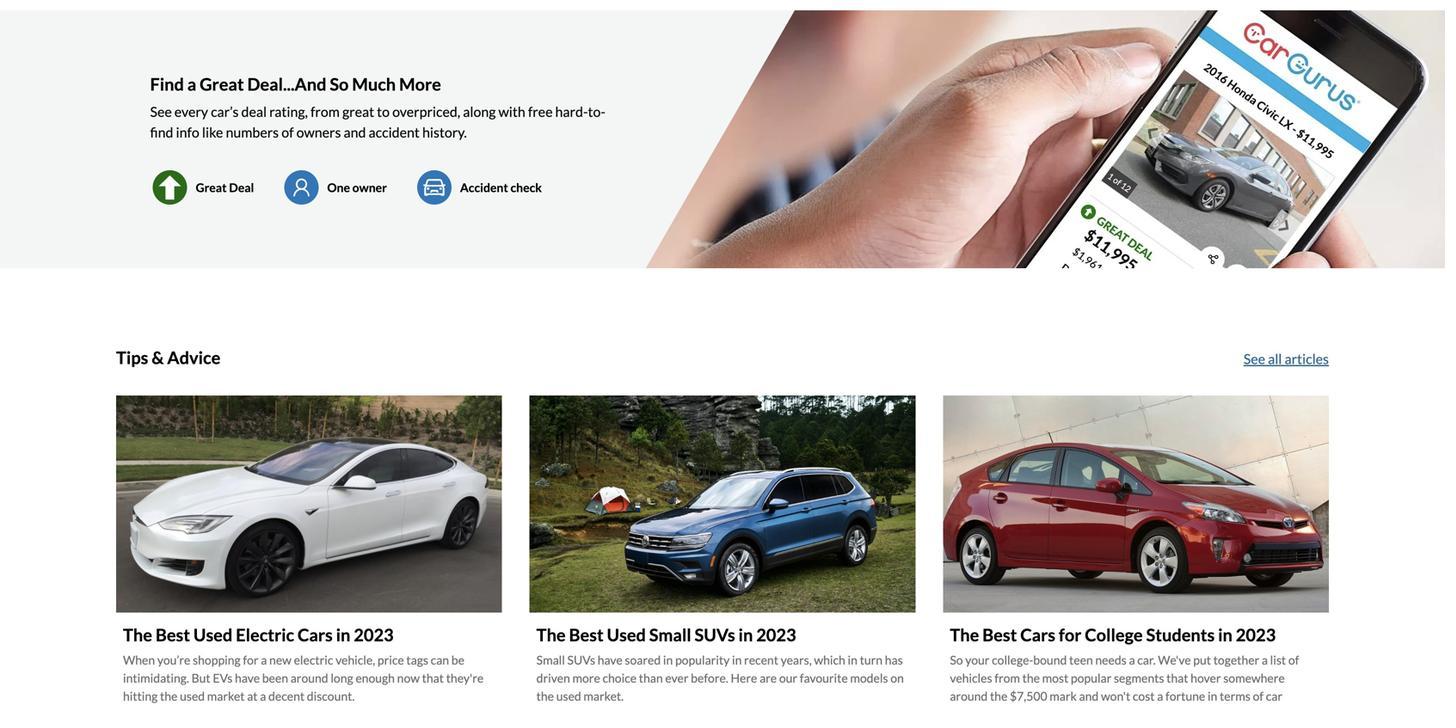 Task type: locate. For each thing, give the bounding box(es) containing it.
articles
[[1285, 351, 1329, 368]]

that inside the best used electric cars in 2023 when you're shopping for a new electric vehicle, price tags can be intimidating. but evs have been around long enough now that they're hitting the used market at a decent discount.
[[422, 671, 444, 686]]

0 horizontal spatial around
[[291, 671, 328, 686]]

best inside the best used electric cars in 2023 when you're shopping for a new electric vehicle, price tags can be intimidating. but evs have been around long enough now that they're hitting the used market at a decent discount.
[[156, 625, 190, 646]]

the best used small suvs in 2023 image
[[530, 396, 916, 613]]

1 horizontal spatial used
[[556, 689, 581, 704]]

1 vertical spatial have
[[235, 671, 260, 686]]

every
[[175, 103, 208, 120]]

1 vertical spatial see
[[1244, 351, 1266, 368]]

0 vertical spatial so
[[330, 74, 349, 95]]

1 horizontal spatial best
[[569, 625, 604, 646]]

0 horizontal spatial best
[[156, 625, 190, 646]]

a right the cost
[[1158, 689, 1164, 704]]

3 best from the left
[[983, 625, 1017, 646]]

2 cars from the left
[[1021, 625, 1056, 646]]

see left all
[[1244, 351, 1266, 368]]

your
[[966, 653, 990, 668]]

1 used from the left
[[180, 689, 205, 704]]

see all articles link
[[1244, 349, 1329, 370]]

best up you're
[[156, 625, 190, 646]]

the down driven
[[537, 689, 554, 704]]

see
[[150, 103, 172, 120], [1244, 351, 1266, 368]]

0 horizontal spatial have
[[235, 671, 260, 686]]

3 the from the left
[[950, 625, 979, 646]]

great left deal
[[196, 180, 227, 195]]

great up car's
[[200, 74, 244, 95]]

find a great deal...and so much more see every car's deal rating, from great to overpriced, along with free hard-to- find info like numbers of owners and accident history.
[[150, 74, 606, 141]]

1 vertical spatial small
[[537, 653, 565, 668]]

have inside the best used small suvs in 2023 small suvs have soared in popularity in recent years, which in turn has driven more choice than ever before. here are our favourite models on the used market.
[[598, 653, 623, 668]]

numbers
[[226, 124, 279, 141]]

2 horizontal spatial best
[[983, 625, 1017, 646]]

2023
[[354, 625, 394, 646], [757, 625, 796, 646], [1236, 625, 1276, 646]]

along
[[463, 103, 496, 120]]

2 vertical spatial of
[[1253, 689, 1264, 704]]

2023 up price at the left
[[354, 625, 394, 646]]

1 horizontal spatial suvs
[[695, 625, 735, 646]]

1 horizontal spatial so
[[950, 653, 963, 668]]

be
[[452, 653, 465, 668]]

the inside the best used electric cars in 2023 when you're shopping for a new electric vehicle, price tags can be intimidating. but evs have been around long enough now that they're hitting the used market at a decent discount.
[[160, 689, 178, 704]]

0 horizontal spatial the
[[123, 625, 152, 646]]

1 vertical spatial of
[[1289, 653, 1300, 668]]

best
[[156, 625, 190, 646], [569, 625, 604, 646], [983, 625, 1017, 646]]

1 horizontal spatial that
[[1167, 671, 1189, 686]]

1 vertical spatial around
[[950, 689, 988, 704]]

one
[[327, 180, 350, 195]]

see up find
[[150, 103, 172, 120]]

popularity
[[675, 653, 730, 668]]

2 used from the left
[[556, 689, 581, 704]]

for up teen
[[1059, 625, 1082, 646]]

used up shopping
[[194, 625, 233, 646]]

0 vertical spatial great
[[200, 74, 244, 95]]

for down electric
[[243, 653, 259, 668]]

0 horizontal spatial so
[[330, 74, 349, 95]]

0 vertical spatial of
[[282, 124, 294, 141]]

1 vertical spatial for
[[243, 653, 259, 668]]

the best used electric cars in 2023 when you're shopping for a new electric vehicle, price tags can be intimidating. but evs have been around long enough now that they're hitting the used market at a decent discount.
[[123, 625, 484, 704]]

2 horizontal spatial 2023
[[1236, 625, 1276, 646]]

best for the best used small suvs in 2023
[[569, 625, 604, 646]]

so left your
[[950, 653, 963, 668]]

tags
[[407, 653, 429, 668]]

somewhere
[[1224, 671, 1285, 686]]

in up together
[[1219, 625, 1233, 646]]

the left '$7,500'
[[990, 689, 1008, 704]]

the
[[123, 625, 152, 646], [537, 625, 566, 646], [950, 625, 979, 646]]

1 horizontal spatial from
[[995, 671, 1020, 686]]

around inside the best used electric cars in 2023 when you're shopping for a new electric vehicle, price tags can be intimidating. but evs have been around long enough now that they're hitting the used market at a decent discount.
[[291, 671, 328, 686]]

1 vertical spatial so
[[950, 653, 963, 668]]

cars inside the best cars for college students in 2023 so your college-bound teen needs a car. we've put together a list of vehicles from the most popular segments that hover somewhere around the $7,500 mark and won't cost a fortune in terms of c
[[1021, 625, 1056, 646]]

0 horizontal spatial from
[[311, 103, 340, 120]]

history.
[[422, 124, 467, 141]]

turn
[[860, 653, 883, 668]]

2023 for the best used electric cars in 2023
[[354, 625, 394, 646]]

best inside the best cars for college students in 2023 so your college-bound teen needs a car. we've put together a list of vehicles from the most popular segments that hover somewhere around the $7,500 mark and won't cost a fortune in terms of c
[[983, 625, 1017, 646]]

1 vertical spatial great
[[196, 180, 227, 195]]

0 horizontal spatial 2023
[[354, 625, 394, 646]]

teen
[[1070, 653, 1093, 668]]

of down somewhere in the right bottom of the page
[[1253, 689, 1264, 704]]

than
[[639, 671, 663, 686]]

best for the best cars for college students in 2023
[[983, 625, 1017, 646]]

recent
[[744, 653, 779, 668]]

check
[[511, 180, 542, 195]]

a right find
[[187, 74, 196, 95]]

great
[[200, 74, 244, 95], [196, 180, 227, 195]]

1 vertical spatial suvs
[[568, 653, 595, 668]]

find
[[150, 124, 173, 141]]

from down college-
[[995, 671, 1020, 686]]

bound
[[1034, 653, 1067, 668]]

1 horizontal spatial around
[[950, 689, 988, 704]]

0 horizontal spatial that
[[422, 671, 444, 686]]

2 used from the left
[[607, 625, 646, 646]]

2023 up the recent
[[757, 625, 796, 646]]

0 vertical spatial see
[[150, 103, 172, 120]]

has
[[885, 653, 903, 668]]

0 horizontal spatial and
[[344, 124, 366, 141]]

0 vertical spatial from
[[311, 103, 340, 120]]

1 horizontal spatial have
[[598, 653, 623, 668]]

around
[[291, 671, 328, 686], [950, 689, 988, 704]]

the down intimidating.
[[160, 689, 178, 704]]

the for the best cars for college students in 2023
[[950, 625, 979, 646]]

from inside find a great deal...and so much more see every car's deal rating, from great to overpriced, along with free hard-to- find info like numbers of owners and accident history.
[[311, 103, 340, 120]]

won't
[[1101, 689, 1131, 704]]

best up more
[[569, 625, 604, 646]]

the
[[1023, 671, 1040, 686], [160, 689, 178, 704], [537, 689, 554, 704], [990, 689, 1008, 704]]

1 used from the left
[[194, 625, 233, 646]]

fortune
[[1166, 689, 1206, 704]]

of down rating,
[[282, 124, 294, 141]]

1 horizontal spatial small
[[649, 625, 692, 646]]

best inside the best used small suvs in 2023 small suvs have soared in popularity in recent years, which in turn has driven more choice than ever before. here are our favourite models on the used market.
[[569, 625, 604, 646]]

cars up bound
[[1021, 625, 1056, 646]]

at
[[247, 689, 258, 704]]

small up driven
[[537, 653, 565, 668]]

in up vehicle,
[[336, 625, 351, 646]]

used down driven
[[556, 689, 581, 704]]

small
[[649, 625, 692, 646], [537, 653, 565, 668]]

from inside the best cars for college students in 2023 so your college-bound teen needs a car. we've put together a list of vehicles from the most popular segments that hover somewhere around the $7,500 mark and won't cost a fortune in terms of c
[[995, 671, 1020, 686]]

0 horizontal spatial used
[[180, 689, 205, 704]]

0 vertical spatial and
[[344, 124, 366, 141]]

for inside the best used electric cars in 2023 when you're shopping for a new electric vehicle, price tags can be intimidating. but evs have been around long enough now that they're hitting the used market at a decent discount.
[[243, 653, 259, 668]]

so inside the best cars for college students in 2023 so your college-bound teen needs a car. we've put together a list of vehicles from the most popular segments that hover somewhere around the $7,500 mark and won't cost a fortune in terms of c
[[950, 653, 963, 668]]

info
[[176, 124, 199, 141]]

you're
[[157, 653, 190, 668]]

used down but
[[180, 689, 205, 704]]

that down we've
[[1167, 671, 1189, 686]]

to
[[377, 103, 390, 120]]

1 horizontal spatial used
[[607, 625, 646, 646]]

of right list
[[1289, 653, 1300, 668]]

2023 inside the best used small suvs in 2023 small suvs have soared in popularity in recent years, which in turn has driven more choice than ever before. here are our favourite models on the used market.
[[757, 625, 796, 646]]

0 vertical spatial small
[[649, 625, 692, 646]]

3 2023 from the left
[[1236, 625, 1276, 646]]

1 horizontal spatial see
[[1244, 351, 1266, 368]]

cars
[[298, 625, 333, 646], [1021, 625, 1056, 646]]

owner
[[353, 180, 387, 195]]

the best used electric cars in 2023 image
[[116, 396, 502, 613]]

in
[[336, 625, 351, 646], [739, 625, 753, 646], [1219, 625, 1233, 646], [663, 653, 673, 668], [732, 653, 742, 668], [848, 653, 858, 668], [1208, 689, 1218, 704]]

2023 for the best used small suvs in 2023
[[757, 625, 796, 646]]

1 horizontal spatial and
[[1080, 689, 1099, 704]]

a left car.
[[1129, 653, 1135, 668]]

1 horizontal spatial cars
[[1021, 625, 1056, 646]]

the best used small suvs in 2023 small suvs have soared in popularity in recent years, which in turn has driven more choice than ever before. here are our favourite models on the used market.
[[537, 625, 904, 704]]

have up choice
[[598, 653, 623, 668]]

1 horizontal spatial 2023
[[757, 625, 796, 646]]

2023 inside the best used electric cars in 2023 when you're shopping for a new electric vehicle, price tags can be intimidating. but evs have been around long enough now that they're hitting the used market at a decent discount.
[[354, 625, 394, 646]]

of inside find a great deal...and so much more see every car's deal rating, from great to overpriced, along with free hard-to- find info like numbers of owners and accident history.
[[282, 124, 294, 141]]

they're
[[446, 671, 484, 686]]

the inside the best used small suvs in 2023 small suvs have soared in popularity in recent years, which in turn has driven more choice than ever before. here are our favourite models on the used market.
[[537, 625, 566, 646]]

accident check image
[[415, 170, 454, 205]]

a
[[187, 74, 196, 95], [261, 653, 267, 668], [1129, 653, 1135, 668], [1262, 653, 1268, 668], [260, 689, 266, 704], [1158, 689, 1164, 704]]

0 horizontal spatial of
[[282, 124, 294, 141]]

the for the best used electric cars in 2023
[[123, 625, 152, 646]]

one owner
[[327, 180, 387, 195]]

the up when
[[123, 625, 152, 646]]

so up great
[[330, 74, 349, 95]]

choice
[[603, 671, 637, 686]]

that inside the best cars for college students in 2023 so your college-bound teen needs a car. we've put together a list of vehicles from the most popular segments that hover somewhere around the $7,500 mark and won't cost a fortune in terms of c
[[1167, 671, 1189, 686]]

1 horizontal spatial for
[[1059, 625, 1082, 646]]

2 horizontal spatial the
[[950, 625, 979, 646]]

used
[[194, 625, 233, 646], [607, 625, 646, 646]]

that
[[422, 671, 444, 686], [1167, 671, 1189, 686]]

0 horizontal spatial for
[[243, 653, 259, 668]]

1 cars from the left
[[298, 625, 333, 646]]

around down the vehicles
[[950, 689, 988, 704]]

1 best from the left
[[156, 625, 190, 646]]

have up the at at the left of page
[[235, 671, 260, 686]]

the up '$7,500'
[[1023, 671, 1040, 686]]

2 the from the left
[[537, 625, 566, 646]]

driven
[[537, 671, 570, 686]]

0 horizontal spatial used
[[194, 625, 233, 646]]

suvs up popularity
[[695, 625, 735, 646]]

0 horizontal spatial see
[[150, 103, 172, 120]]

1 vertical spatial and
[[1080, 689, 1099, 704]]

2023 up together
[[1236, 625, 1276, 646]]

a left new at the bottom
[[261, 653, 267, 668]]

1 that from the left
[[422, 671, 444, 686]]

and down great
[[344, 124, 366, 141]]

1 2023 from the left
[[354, 625, 394, 646]]

0 vertical spatial have
[[598, 653, 623, 668]]

the up driven
[[537, 625, 566, 646]]

0 vertical spatial for
[[1059, 625, 1082, 646]]

advice
[[167, 348, 221, 368]]

0 vertical spatial around
[[291, 671, 328, 686]]

like
[[202, 124, 223, 141]]

the up your
[[950, 625, 979, 646]]

1 vertical spatial from
[[995, 671, 1020, 686]]

cars inside the best used electric cars in 2023 when you're shopping for a new electric vehicle, price tags can be intimidating. but evs have been around long enough now that they're hitting the used market at a decent discount.
[[298, 625, 333, 646]]

from
[[311, 103, 340, 120], [995, 671, 1020, 686]]

that down can
[[422, 671, 444, 686]]

used inside the best used small suvs in 2023 small suvs have soared in popularity in recent years, which in turn has driven more choice than ever before. here are our favourite models on the used market.
[[607, 625, 646, 646]]

find
[[150, 74, 184, 95]]

cars up electric
[[298, 625, 333, 646]]

the inside the best used electric cars in 2023 when you're shopping for a new electric vehicle, price tags can be intimidating. but evs have been around long enough now that they're hitting the used market at a decent discount.
[[123, 625, 152, 646]]

0 horizontal spatial cars
[[298, 625, 333, 646]]

for inside the best cars for college students in 2023 so your college-bound teen needs a car. we've put together a list of vehicles from the most popular segments that hover somewhere around the $7,500 mark and won't cost a fortune in terms of c
[[1059, 625, 1082, 646]]

0 vertical spatial suvs
[[695, 625, 735, 646]]

that for in
[[1167, 671, 1189, 686]]

can
[[431, 653, 449, 668]]

from up the owners
[[311, 103, 340, 120]]

suvs up more
[[568, 653, 595, 668]]

suvs
[[695, 625, 735, 646], [568, 653, 595, 668]]

1 horizontal spatial the
[[537, 625, 566, 646]]

small up soared
[[649, 625, 692, 646]]

soared
[[625, 653, 661, 668]]

1 the from the left
[[123, 625, 152, 646]]

2 that from the left
[[1167, 671, 1189, 686]]

the inside the best cars for college students in 2023 so your college-bound teen needs a car. we've put together a list of vehicles from the most popular segments that hover somewhere around the $7,500 mark and won't cost a fortune in terms of c
[[950, 625, 979, 646]]

best up college-
[[983, 625, 1017, 646]]

2 2023 from the left
[[757, 625, 796, 646]]

and down popular
[[1080, 689, 1099, 704]]

used up soared
[[607, 625, 646, 646]]

2 best from the left
[[569, 625, 604, 646]]

used inside the best used electric cars in 2023 when you're shopping for a new electric vehicle, price tags can be intimidating. but evs have been around long enough now that they're hitting the used market at a decent discount.
[[194, 625, 233, 646]]

around down electric
[[291, 671, 328, 686]]

the best cars for college students in 2023 so your college-bound teen needs a car. we've put together a list of vehicles from the most popular segments that hover somewhere around the $7,500 mark and won't cost a fortune in terms of c
[[950, 625, 1300, 706]]



Task type: vqa. For each thing, say whether or not it's contained in the screenshot.
be
yes



Task type: describe. For each thing, give the bounding box(es) containing it.
market
[[207, 689, 245, 704]]

vehicle,
[[336, 653, 375, 668]]

intimidating.
[[123, 671, 189, 686]]

on
[[891, 671, 904, 686]]

been
[[262, 671, 288, 686]]

our
[[779, 671, 798, 686]]

2 horizontal spatial of
[[1289, 653, 1300, 668]]

car's
[[211, 103, 239, 120]]

one owner image
[[282, 170, 321, 205]]

electric
[[236, 625, 294, 646]]

a inside find a great deal...and so much more see every car's deal rating, from great to overpriced, along with free hard-to- find info like numbers of owners and accident history.
[[187, 74, 196, 95]]

list
[[1271, 653, 1287, 668]]

great deal
[[196, 180, 254, 195]]

before.
[[691, 671, 729, 686]]

with
[[499, 103, 526, 120]]

college-
[[992, 653, 1034, 668]]

the inside the best used small suvs in 2023 small suvs have soared in popularity in recent years, which in turn has driven more choice than ever before. here are our favourite models on the used market.
[[537, 689, 554, 704]]

a right the at at the left of page
[[260, 689, 266, 704]]

market.
[[584, 689, 624, 704]]

college
[[1085, 625, 1143, 646]]

favourite
[[800, 671, 848, 686]]

are
[[760, 671, 777, 686]]

all
[[1268, 351, 1282, 368]]

the for the best used small suvs in 2023
[[537, 625, 566, 646]]

hover
[[1191, 671, 1221, 686]]

$7,500
[[1010, 689, 1048, 704]]

price
[[378, 653, 404, 668]]

in down hover
[[1208, 689, 1218, 704]]

models
[[850, 671, 888, 686]]

so inside find a great deal...and so much more see every car's deal rating, from great to overpriced, along with free hard-to- find info like numbers of owners and accident history.
[[330, 74, 349, 95]]

cost
[[1133, 689, 1155, 704]]

decent
[[268, 689, 305, 704]]

the best cars for college students in 2023 image
[[943, 396, 1329, 613]]

used for small
[[607, 625, 646, 646]]

evs
[[213, 671, 233, 686]]

1 horizontal spatial of
[[1253, 689, 1264, 704]]

deal...and
[[247, 74, 327, 95]]

in left turn
[[848, 653, 858, 668]]

which
[[814, 653, 846, 668]]

much
[[352, 74, 396, 95]]

and inside the best cars for college students in 2023 so your college-bound teen needs a car. we've put together a list of vehicles from the most popular segments that hover somewhere around the $7,500 mark and won't cost a fortune in terms of c
[[1080, 689, 1099, 704]]

more
[[399, 74, 441, 95]]

hitting
[[123, 689, 158, 704]]

tips
[[116, 348, 148, 368]]

best for the best used electric cars in 2023
[[156, 625, 190, 646]]

vehicles
[[950, 671, 993, 686]]

in inside the best used electric cars in 2023 when you're shopping for a new electric vehicle, price tags can be intimidating. but evs have been around long enough now that they're hitting the used market at a decent discount.
[[336, 625, 351, 646]]

ever
[[665, 671, 689, 686]]

accident check
[[460, 180, 542, 195]]

used inside the best used electric cars in 2023 when you're shopping for a new electric vehicle, price tags can be intimidating. but evs have been around long enough now that they're hitting the used market at a decent discount.
[[180, 689, 205, 704]]

most
[[1043, 671, 1069, 686]]

around inside the best cars for college students in 2023 so your college-bound teen needs a car. we've put together a list of vehicles from the most popular segments that hover somewhere around the $7,500 mark and won't cost a fortune in terms of c
[[950, 689, 988, 704]]

terms
[[1220, 689, 1251, 704]]

electric
[[294, 653, 333, 668]]

used for electric
[[194, 625, 233, 646]]

popular
[[1071, 671, 1112, 686]]

a left list
[[1262, 653, 1268, 668]]

tips & advice
[[116, 348, 221, 368]]

together
[[1214, 653, 1260, 668]]

hard-
[[555, 103, 588, 120]]

enough
[[356, 671, 395, 686]]

in up ever
[[663, 653, 673, 668]]

accident
[[369, 124, 420, 141]]

rating,
[[269, 103, 308, 120]]

needs
[[1096, 653, 1127, 668]]

in up the recent
[[739, 625, 753, 646]]

0 horizontal spatial small
[[537, 653, 565, 668]]

great
[[342, 103, 374, 120]]

now
[[397, 671, 420, 686]]

deal
[[241, 103, 267, 120]]

here
[[731, 671, 758, 686]]

more
[[573, 671, 600, 686]]

great inside find a great deal...and so much more see every car's deal rating, from great to overpriced, along with free hard-to- find info like numbers of owners and accident history.
[[200, 74, 244, 95]]

shopping
[[193, 653, 241, 668]]

deal
[[229, 180, 254, 195]]

see inside find a great deal...and so much more see every car's deal rating, from great to overpriced, along with free hard-to- find info like numbers of owners and accident history.
[[150, 103, 172, 120]]

students
[[1147, 625, 1215, 646]]

in up here
[[732, 653, 742, 668]]

great deal image
[[150, 170, 190, 205]]

long
[[331, 671, 353, 686]]

to-
[[588, 103, 606, 120]]

used inside the best used small suvs in 2023 small suvs have soared in popularity in recent years, which in turn has driven more choice than ever before. here are our favourite models on the used market.
[[556, 689, 581, 704]]

0 horizontal spatial suvs
[[568, 653, 595, 668]]

that for 2023
[[422, 671, 444, 686]]

segments
[[1114, 671, 1165, 686]]

put
[[1194, 653, 1212, 668]]

we've
[[1158, 653, 1191, 668]]

owners
[[296, 124, 341, 141]]

&
[[152, 348, 164, 368]]

free
[[528, 103, 553, 120]]

when
[[123, 653, 155, 668]]

years,
[[781, 653, 812, 668]]

accident
[[460, 180, 508, 195]]

mark
[[1050, 689, 1077, 704]]

but
[[192, 671, 211, 686]]

2023 inside the best cars for college students in 2023 so your college-bound teen needs a car. we've put together a list of vehicles from the most popular segments that hover somewhere around the $7,500 mark and won't cost a fortune in terms of c
[[1236, 625, 1276, 646]]

have inside the best used electric cars in 2023 when you're shopping for a new electric vehicle, price tags can be intimidating. but evs have been around long enough now that they're hitting the used market at a decent discount.
[[235, 671, 260, 686]]

overpriced,
[[392, 103, 461, 120]]

new
[[269, 653, 292, 668]]

see all articles
[[1244, 351, 1329, 368]]

and inside find a great deal...and so much more see every car's deal rating, from great to overpriced, along with free hard-to- find info like numbers of owners and accident history.
[[344, 124, 366, 141]]



